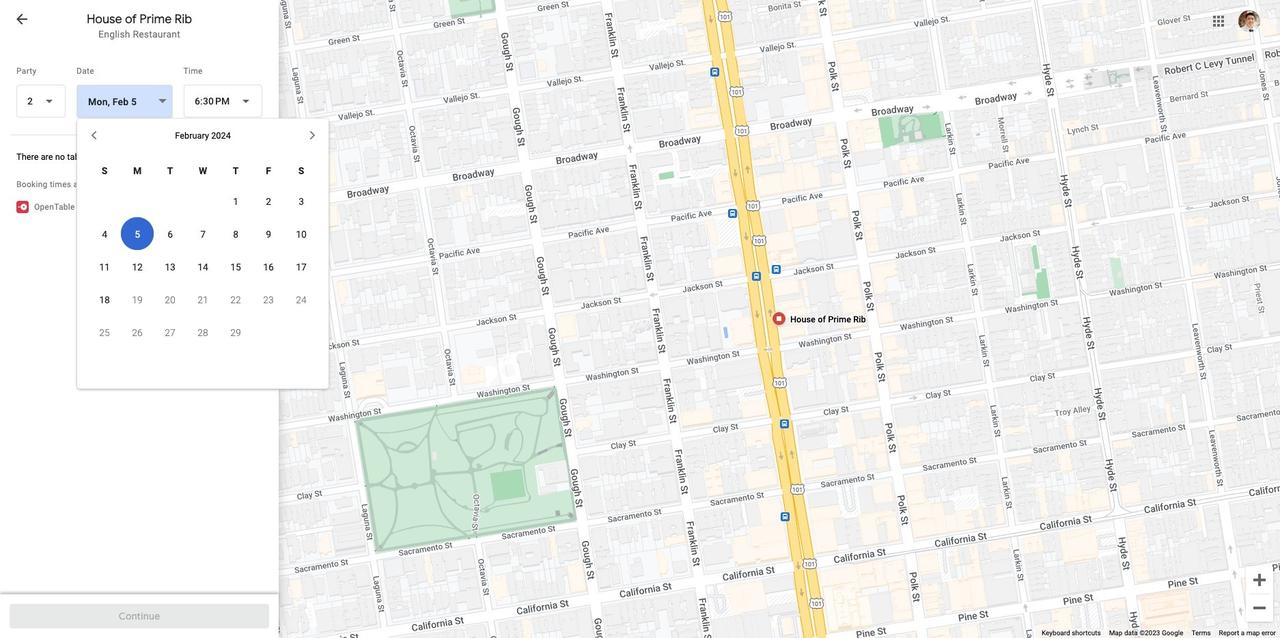 Task type: describe. For each thing, give the bounding box(es) containing it.
google account: tommy hong  
(tommy.hong@adept.ai) image
[[1239, 10, 1261, 32]]

opentable image
[[16, 201, 29, 213]]



Task type: vqa. For each thing, say whether or not it's contained in the screenshot.
visit
no



Task type: locate. For each thing, give the bounding box(es) containing it.
heading
[[0, 11, 279, 27]]

back image
[[14, 11, 30, 27]]

None field
[[16, 85, 66, 118], [184, 85, 262, 118], [16, 85, 66, 118], [184, 85, 262, 118]]

map region
[[213, 0, 1281, 638]]



